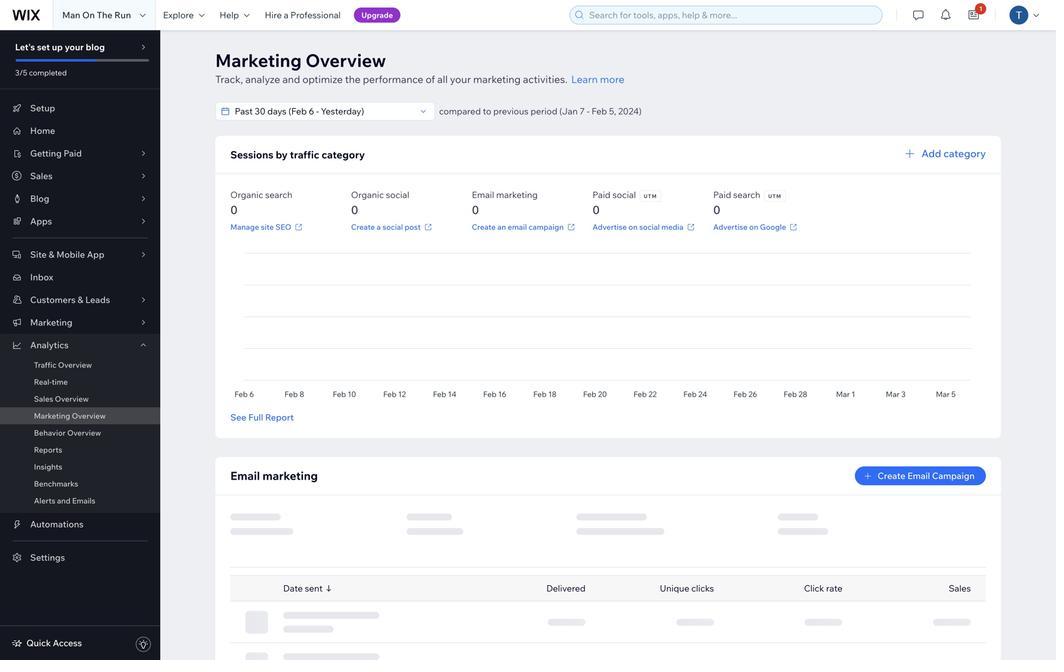 Task type: describe. For each thing, give the bounding box(es) containing it.
sessions by traffic category
[[230, 148, 365, 161]]

overview for sales overview
[[55, 394, 89, 404]]

date sent
[[283, 583, 323, 594]]

1
[[979, 5, 982, 13]]

delivered
[[546, 583, 586, 594]]

inbox link
[[0, 266, 160, 289]]

automations
[[30, 519, 84, 530]]

analytics
[[30, 339, 69, 350]]

customers & leads
[[30, 294, 110, 305]]

of
[[426, 73, 435, 85]]

run
[[114, 9, 131, 20]]

and inside marketing overview track, analyze and optimize the performance of all your marketing activities. learn more
[[282, 73, 300, 85]]

sales inside dropdown button
[[30, 170, 53, 181]]

upgrade button
[[354, 8, 401, 23]]

quick access
[[26, 637, 82, 648]]

on for paid search
[[749, 222, 758, 232]]

marketing for marketing
[[30, 317, 72, 328]]

up
[[52, 41, 63, 52]]

getting paid
[[30, 148, 82, 159]]

marketing for marketing overview
[[34, 411, 70, 421]]

compared to previous period (jan 7 - feb 5, 2024)
[[439, 106, 642, 117]]

email marketing 0
[[472, 189, 538, 217]]

paid for paid search
[[713, 189, 731, 200]]

5,
[[609, 106, 616, 117]]

clicks
[[691, 583, 714, 594]]

site
[[261, 222, 274, 232]]

email for email marketing 0
[[472, 189, 494, 200]]

access
[[53, 637, 82, 648]]

click rate
[[804, 583, 842, 594]]

behavior overview
[[34, 428, 101, 438]]

category inside button
[[944, 147, 986, 160]]

getting
[[30, 148, 62, 159]]

social up advertise on social media
[[613, 189, 636, 200]]

quick access button
[[11, 637, 82, 649]]

real-time link
[[0, 373, 160, 390]]

man on the run
[[62, 9, 131, 20]]

automations link
[[0, 513, 160, 536]]

campaign
[[932, 470, 975, 481]]

marketing overview
[[34, 411, 106, 421]]

traffic overview link
[[0, 356, 160, 373]]

let's
[[15, 41, 35, 52]]

paid for paid social
[[593, 189, 611, 200]]

set
[[37, 41, 50, 52]]

create for organic social 0
[[351, 222, 375, 232]]

unique clicks
[[660, 583, 714, 594]]

email inside button
[[907, 470, 930, 481]]

mobile
[[56, 249, 85, 260]]

leads
[[85, 294, 110, 305]]

advertise on google
[[713, 222, 786, 232]]

on for paid social
[[629, 222, 638, 232]]

alerts
[[34, 496, 55, 505]]

overview for traffic overview
[[58, 360, 92, 370]]

on
[[82, 9, 95, 20]]

date
[[283, 583, 303, 594]]

previous
[[493, 106, 529, 117]]

create email campaign
[[878, 470, 975, 481]]

manage site seo
[[230, 222, 291, 232]]

insights
[[34, 462, 62, 471]]

marketing overview track, analyze and optimize the performance of all your marketing activities. learn more
[[215, 49, 625, 85]]

0 for organic search 0
[[230, 203, 238, 217]]

track,
[[215, 73, 243, 85]]

3/5 completed
[[15, 68, 67, 77]]

home
[[30, 125, 55, 136]]

traffic overview
[[34, 360, 92, 370]]

a for social
[[377, 222, 381, 232]]

more
[[600, 73, 625, 85]]

all
[[437, 73, 448, 85]]

to
[[483, 106, 491, 117]]

the
[[345, 73, 361, 85]]

7
[[580, 106, 585, 117]]

and inside alerts and emails link
[[57, 496, 70, 505]]

create for email marketing 0
[[472, 222, 496, 232]]

overview for behavior overview
[[67, 428, 101, 438]]

alerts and emails link
[[0, 492, 160, 509]]

5 0 from the left
[[713, 203, 720, 217]]

setup link
[[0, 97, 160, 119]]

create an email campaign link
[[472, 221, 577, 233]]

real-
[[34, 377, 52, 387]]

see
[[230, 412, 246, 423]]

your inside sidebar element
[[65, 41, 84, 52]]

apps
[[30, 216, 52, 227]]

a for professional
[[284, 9, 289, 20]]

add category button
[[903, 146, 986, 161]]

create email campaign button
[[855, 466, 986, 485]]

help
[[220, 9, 239, 20]]

customers
[[30, 294, 76, 305]]

utm for paid social
[[644, 193, 657, 199]]

home link
[[0, 119, 160, 142]]

social inside organic social 0
[[386, 189, 409, 200]]

sales overview link
[[0, 390, 160, 407]]

4 0 from the left
[[593, 203, 600, 217]]

organic social 0
[[351, 189, 409, 217]]

sales button
[[0, 165, 160, 187]]

marketing button
[[0, 311, 160, 334]]

blog button
[[0, 187, 160, 210]]

sent
[[305, 583, 323, 594]]

media
[[662, 222, 684, 232]]

0 for organic social 0
[[351, 203, 358, 217]]

marketing overview link
[[0, 407, 160, 424]]

getting paid button
[[0, 142, 160, 165]]

organic for organic search 0
[[230, 189, 263, 200]]

site & mobile app button
[[0, 243, 160, 266]]

0 horizontal spatial category
[[322, 148, 365, 161]]

your inside marketing overview track, analyze and optimize the performance of all your marketing activities. learn more
[[450, 73, 471, 85]]

customers & leads button
[[0, 289, 160, 311]]

apps button
[[0, 210, 160, 233]]

an
[[497, 222, 506, 232]]



Task type: vqa. For each thing, say whether or not it's contained in the screenshot.
the rightmost a
yes



Task type: locate. For each thing, give the bounding box(es) containing it.
1 horizontal spatial paid
[[593, 189, 611, 200]]

email
[[472, 189, 494, 200], [230, 469, 260, 483], [907, 470, 930, 481]]

marketing down report
[[263, 469, 318, 483]]

overview inside marketing overview track, analyze and optimize the performance of all your marketing activities. learn more
[[306, 49, 386, 71]]

organic search 0
[[230, 189, 292, 217]]

1 horizontal spatial create
[[472, 222, 496, 232]]

0 inside email marketing 0
[[472, 203, 479, 217]]

man
[[62, 9, 80, 20]]

social up create a social post link
[[386, 189, 409, 200]]

a down organic social 0
[[377, 222, 381, 232]]

2 utm from the left
[[768, 193, 782, 199]]

blog
[[30, 193, 49, 204]]

create left campaign
[[878, 470, 906, 481]]

sidebar element
[[0, 30, 160, 660]]

organic inside organic search 0
[[230, 189, 263, 200]]

analyze
[[245, 73, 280, 85]]

site
[[30, 249, 47, 260]]

email up "create an email campaign"
[[472, 189, 494, 200]]

1 vertical spatial &
[[78, 294, 83, 305]]

on left 'google'
[[749, 222, 758, 232]]

2 horizontal spatial paid
[[713, 189, 731, 200]]

category right traffic
[[322, 148, 365, 161]]

0 horizontal spatial &
[[49, 249, 54, 260]]

0 horizontal spatial email
[[230, 469, 260, 483]]

see full report button
[[230, 412, 294, 423]]

traffic
[[34, 360, 56, 370]]

post
[[405, 222, 421, 232]]

marketing inside email marketing 0
[[496, 189, 538, 200]]

time
[[52, 377, 68, 387]]

(jan
[[559, 106, 578, 117]]

by
[[276, 148, 288, 161]]

1 button
[[960, 0, 988, 30]]

2 horizontal spatial email
[[907, 470, 930, 481]]

marketing
[[473, 73, 521, 85], [496, 189, 538, 200], [263, 469, 318, 483]]

1 horizontal spatial &
[[78, 294, 83, 305]]

settings link
[[0, 546, 160, 569]]

create
[[351, 222, 375, 232], [472, 222, 496, 232], [878, 470, 906, 481]]

0 up "create an email campaign"
[[472, 203, 479, 217]]

reports
[[34, 445, 62, 454]]

overview for marketing overview
[[72, 411, 106, 421]]

-
[[587, 106, 590, 117]]

0 vertical spatial your
[[65, 41, 84, 52]]

overview for marketing overview track, analyze and optimize the performance of all your marketing activities. learn more
[[306, 49, 386, 71]]

marketing inside marketing overview track, analyze and optimize the performance of all your marketing activities. learn more
[[473, 73, 521, 85]]

marketing for email marketing
[[263, 469, 318, 483]]

email down see
[[230, 469, 260, 483]]

0 vertical spatial and
[[282, 73, 300, 85]]

category right add
[[944, 147, 986, 160]]

advertise down paid social
[[593, 222, 627, 232]]

utm for paid search
[[768, 193, 782, 199]]

site & mobile app
[[30, 249, 104, 260]]

2 0 from the left
[[351, 203, 358, 217]]

0 vertical spatial marketing
[[215, 49, 302, 71]]

marketing for email marketing 0
[[496, 189, 538, 200]]

unique
[[660, 583, 689, 594]]

0 inside organic search 0
[[230, 203, 238, 217]]

2 vertical spatial marketing
[[34, 411, 70, 421]]

marketing
[[215, 49, 302, 71], [30, 317, 72, 328], [34, 411, 70, 421]]

advertise for social
[[593, 222, 627, 232]]

& left leads
[[78, 294, 83, 305]]

and down benchmarks
[[57, 496, 70, 505]]

utm up 'advertise on social media' link
[[644, 193, 657, 199]]

search up advertise on google
[[733, 189, 760, 200]]

quick
[[26, 637, 51, 648]]

see full report
[[230, 412, 294, 423]]

rate
[[826, 583, 842, 594]]

behavior overview link
[[0, 424, 160, 441]]

0 vertical spatial marketing
[[473, 73, 521, 85]]

0 horizontal spatial organic
[[230, 189, 263, 200]]

search
[[265, 189, 292, 200], [733, 189, 760, 200]]

marketing up the to
[[473, 73, 521, 85]]

paid down home link
[[64, 148, 82, 159]]

app
[[87, 249, 104, 260]]

1 horizontal spatial category
[[944, 147, 986, 160]]

your right up
[[65, 41, 84, 52]]

0 horizontal spatial create
[[351, 222, 375, 232]]

1 vertical spatial and
[[57, 496, 70, 505]]

upgrade
[[361, 10, 393, 20]]

1 on from the left
[[629, 222, 638, 232]]

advertise on social media link
[[593, 221, 697, 233]]

advertise on social media
[[593, 222, 684, 232]]

2 search from the left
[[733, 189, 760, 200]]

blog
[[86, 41, 105, 52]]

0 horizontal spatial paid
[[64, 148, 82, 159]]

professional
[[291, 9, 341, 20]]

insights link
[[0, 458, 160, 475]]

sales overview
[[34, 394, 89, 404]]

paid search
[[713, 189, 760, 200]]

advertise on google link
[[713, 221, 799, 233]]

search for organic search 0
[[265, 189, 292, 200]]

sales
[[30, 170, 53, 181], [34, 394, 53, 404], [949, 583, 971, 594]]

None field
[[231, 102, 416, 120]]

email for email marketing
[[230, 469, 260, 483]]

optimize
[[302, 73, 343, 85]]

0 vertical spatial sales
[[30, 170, 53, 181]]

1 horizontal spatial search
[[733, 189, 760, 200]]

manage site seo link
[[230, 221, 305, 233]]

your
[[65, 41, 84, 52], [450, 73, 471, 85]]

search inside organic search 0
[[265, 189, 292, 200]]

overview up the
[[306, 49, 386, 71]]

email
[[508, 222, 527, 232]]

2 advertise from the left
[[713, 222, 748, 232]]

1 vertical spatial your
[[450, 73, 471, 85]]

& for customers
[[78, 294, 83, 305]]

0 vertical spatial &
[[49, 249, 54, 260]]

0 up create a social post
[[351, 203, 358, 217]]

full
[[248, 412, 263, 423]]

organic up create a social post
[[351, 189, 384, 200]]

hire a professional link
[[257, 0, 348, 30]]

email inside email marketing 0
[[472, 189, 494, 200]]

organic up manage
[[230, 189, 263, 200]]

create a social post
[[351, 222, 421, 232]]

1 search from the left
[[265, 189, 292, 200]]

overview up marketing overview
[[55, 394, 89, 404]]

& right site at the top of the page
[[49, 249, 54, 260]]

1 0 from the left
[[230, 203, 238, 217]]

2 organic from the left
[[351, 189, 384, 200]]

social left media
[[639, 222, 660, 232]]

0 horizontal spatial a
[[284, 9, 289, 20]]

marketing for marketing overview track, analyze and optimize the performance of all your marketing activities. learn more
[[215, 49, 302, 71]]

overview up 'reports' link
[[67, 428, 101, 438]]

1 vertical spatial sales
[[34, 394, 53, 404]]

advertise
[[593, 222, 627, 232], [713, 222, 748, 232]]

let's set up your blog
[[15, 41, 105, 52]]

& for site
[[49, 249, 54, 260]]

marketing up analyze
[[215, 49, 302, 71]]

create inside button
[[878, 470, 906, 481]]

0 horizontal spatial your
[[65, 41, 84, 52]]

real-time
[[34, 377, 68, 387]]

1 utm from the left
[[644, 193, 657, 199]]

activities.
[[523, 73, 567, 85]]

google
[[760, 222, 786, 232]]

1 horizontal spatial on
[[749, 222, 758, 232]]

report
[[265, 412, 294, 423]]

1 vertical spatial a
[[377, 222, 381, 232]]

explore
[[163, 9, 194, 20]]

0 up manage
[[230, 203, 238, 217]]

setup
[[30, 102, 55, 113]]

0 horizontal spatial utm
[[644, 193, 657, 199]]

2 horizontal spatial create
[[878, 470, 906, 481]]

your right "all"
[[450, 73, 471, 85]]

sessions
[[230, 148, 273, 161]]

0 horizontal spatial on
[[629, 222, 638, 232]]

3/5
[[15, 68, 27, 77]]

marketing up behavior
[[34, 411, 70, 421]]

3 0 from the left
[[472, 203, 479, 217]]

marketing up email
[[496, 189, 538, 200]]

behavior
[[34, 428, 66, 438]]

1 horizontal spatial utm
[[768, 193, 782, 199]]

Search for tools, apps, help & more... field
[[585, 6, 878, 24]]

advertise for search
[[713, 222, 748, 232]]

create a social post link
[[351, 221, 434, 233]]

overview up real-time link
[[58, 360, 92, 370]]

2024)
[[618, 106, 642, 117]]

1 organic from the left
[[230, 189, 263, 200]]

0 vertical spatial a
[[284, 9, 289, 20]]

period
[[531, 106, 557, 117]]

0 down paid social
[[593, 203, 600, 217]]

utm up 'google'
[[768, 193, 782, 199]]

1 vertical spatial marketing
[[30, 317, 72, 328]]

2 on from the left
[[749, 222, 758, 232]]

social left post
[[383, 222, 403, 232]]

marketing down customers
[[30, 317, 72, 328]]

overview inside 'link'
[[67, 428, 101, 438]]

on down paid social
[[629, 222, 638, 232]]

2 vertical spatial marketing
[[263, 469, 318, 483]]

organic for organic social 0
[[351, 189, 384, 200]]

1 horizontal spatial and
[[282, 73, 300, 85]]

overview up 'behavior overview' 'link' on the bottom left
[[72, 411, 106, 421]]

compared
[[439, 106, 481, 117]]

0 for email marketing 0
[[472, 203, 479, 217]]

1 horizontal spatial advertise
[[713, 222, 748, 232]]

paid up advertise on social media
[[593, 189, 611, 200]]

search for paid search
[[733, 189, 760, 200]]

search up seo
[[265, 189, 292, 200]]

0 horizontal spatial search
[[265, 189, 292, 200]]

2 vertical spatial sales
[[949, 583, 971, 594]]

0 inside organic social 0
[[351, 203, 358, 217]]

and right analyze
[[282, 73, 300, 85]]

1 horizontal spatial a
[[377, 222, 381, 232]]

benchmarks
[[34, 479, 78, 488]]

social
[[386, 189, 409, 200], [613, 189, 636, 200], [383, 222, 403, 232], [639, 222, 660, 232]]

organic inside organic social 0
[[351, 189, 384, 200]]

paid up advertise on google
[[713, 189, 731, 200]]

marketing inside dropdown button
[[30, 317, 72, 328]]

alerts and emails
[[34, 496, 95, 505]]

paid inside getting paid dropdown button
[[64, 148, 82, 159]]

create left an
[[472, 222, 496, 232]]

click
[[804, 583, 824, 594]]

organic
[[230, 189, 263, 200], [351, 189, 384, 200]]

0 horizontal spatial advertise
[[593, 222, 627, 232]]

create down organic social 0
[[351, 222, 375, 232]]

1 vertical spatial marketing
[[496, 189, 538, 200]]

a right hire in the top of the page
[[284, 9, 289, 20]]

0 down the 'paid search'
[[713, 203, 720, 217]]

category
[[944, 147, 986, 160], [322, 148, 365, 161]]

settings
[[30, 552, 65, 563]]

1 horizontal spatial your
[[450, 73, 471, 85]]

overview
[[306, 49, 386, 71], [58, 360, 92, 370], [55, 394, 89, 404], [72, 411, 106, 421], [67, 428, 101, 438]]

1 advertise from the left
[[593, 222, 627, 232]]

advertise down the 'paid search'
[[713, 222, 748, 232]]

marketing inside marketing overview track, analyze and optimize the performance of all your marketing activities. learn more
[[215, 49, 302, 71]]

performance
[[363, 73, 423, 85]]

email left campaign
[[907, 470, 930, 481]]

benchmarks link
[[0, 475, 160, 492]]

1 horizontal spatial organic
[[351, 189, 384, 200]]

1 horizontal spatial email
[[472, 189, 494, 200]]

email marketing
[[230, 469, 318, 483]]

0 horizontal spatial and
[[57, 496, 70, 505]]



